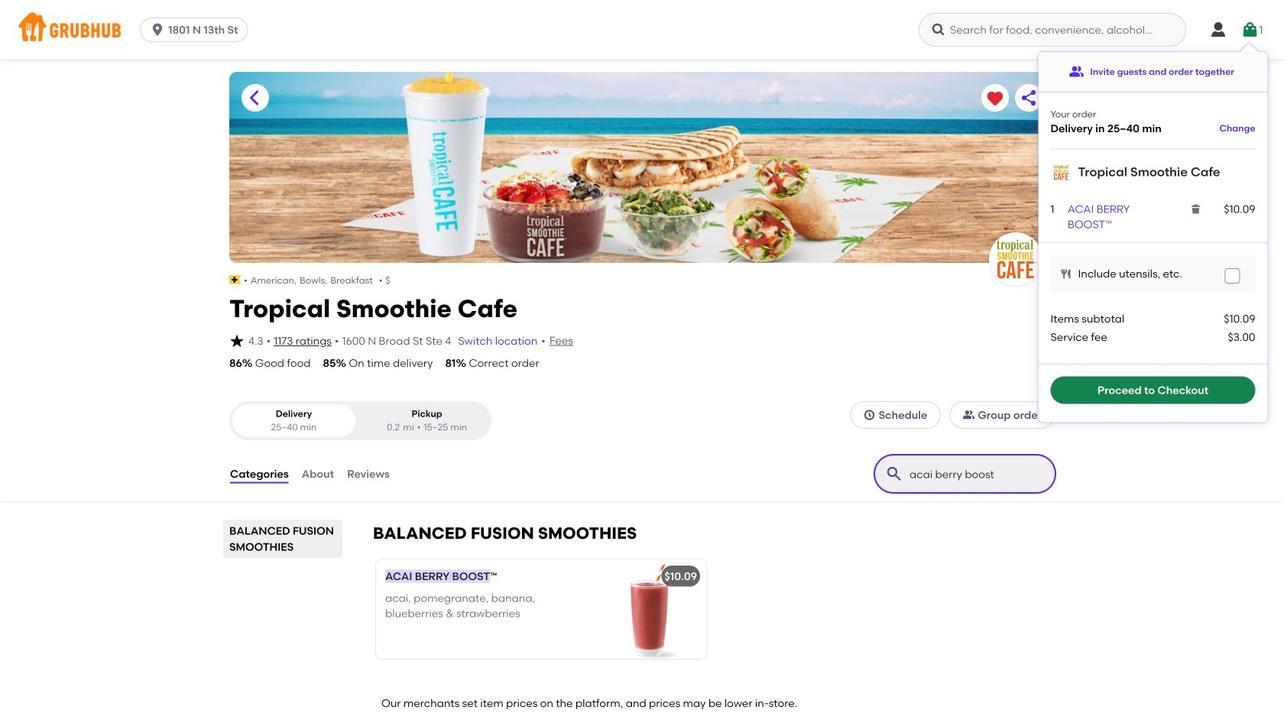 Task type: vqa. For each thing, say whether or not it's contained in the screenshot.
second SAVE THIS RESTAURANT icon from the right
no



Task type: locate. For each thing, give the bounding box(es) containing it.
tooltip
[[1038, 43, 1268, 422]]

1 horizontal spatial svg image
[[1209, 21, 1228, 39]]

svg image
[[1241, 21, 1259, 39], [150, 22, 165, 37], [931, 22, 946, 37], [1190, 203, 1202, 215], [1060, 268, 1072, 280], [1228, 271, 1237, 280], [229, 333, 245, 349]]

option group
[[229, 401, 492, 440]]

0 vertical spatial people icon image
[[1069, 64, 1084, 79]]

people icon image up search tropical smoothie cafe search box
[[963, 409, 975, 421]]

0 horizontal spatial svg image
[[864, 409, 876, 421]]

1 horizontal spatial people icon image
[[1069, 64, 1084, 79]]

svg image
[[1209, 21, 1228, 39], [864, 409, 876, 421]]

people icon image
[[1069, 64, 1084, 79], [963, 409, 975, 421]]

0 horizontal spatial people icon image
[[963, 409, 975, 421]]

1 vertical spatial svg image
[[864, 409, 876, 421]]

0 vertical spatial svg image
[[1209, 21, 1228, 39]]

people icon image down the search for food, convenience, alcohol... search box
[[1069, 64, 1084, 79]]



Task type: describe. For each thing, give the bounding box(es) containing it.
search icon image
[[885, 465, 904, 483]]

subscription pass image
[[229, 275, 241, 284]]

1 vertical spatial people icon image
[[963, 409, 975, 421]]

tropical smoothie cafe image
[[1051, 162, 1072, 183]]

Search for food, convenience, alcohol... search field
[[919, 13, 1186, 47]]

caret left icon image
[[246, 89, 264, 107]]

share icon image
[[1020, 89, 1038, 107]]

Search Tropical Smoothie Cafe search field
[[908, 467, 1025, 482]]

svg image inside main navigation navigation
[[1209, 21, 1228, 39]]

acai berry boost™ image
[[592, 560, 706, 659]]

main navigation navigation
[[0, 0, 1284, 60]]



